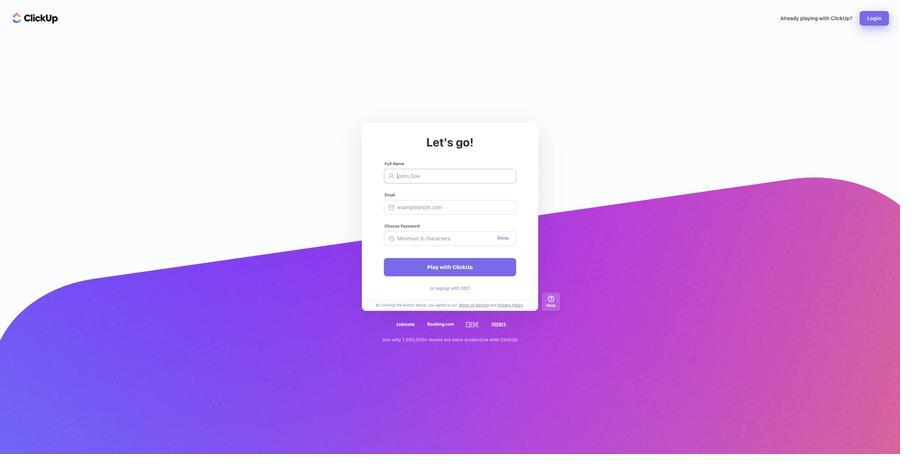 Task type: describe. For each thing, give the bounding box(es) containing it.
policy
[[512, 303, 523, 308]]

are
[[444, 337, 451, 343]]

clickup inside play with clickup button
[[453, 264, 473, 270]]

why
[[392, 337, 401, 343]]

playing
[[801, 15, 818, 21]]

and
[[490, 303, 497, 308]]

privacy policy link
[[497, 303, 523, 308]]

name
[[393, 161, 404, 166]]

let's go!
[[427, 135, 474, 149]]

choose password
[[385, 224, 420, 228]]

service
[[476, 303, 489, 308]]

play with clickup
[[427, 264, 473, 270]]

more
[[452, 337, 464, 343]]

1 vertical spatial clickup
[[500, 337, 518, 343]]

signup
[[436, 286, 450, 291]]

go!
[[456, 135, 474, 149]]

the
[[396, 303, 402, 308]]

or signup with sso link
[[430, 286, 470, 292]]

with right productive
[[490, 337, 499, 343]]

full
[[385, 161, 392, 166]]

you
[[429, 303, 435, 308]]

with inside button
[[440, 264, 451, 270]]

with left the sso
[[451, 286, 460, 291]]

agree
[[436, 303, 446, 308]]

our
[[452, 303, 458, 308]]

clickup - home image
[[12, 12, 58, 24]]



Task type: vqa. For each thing, say whether or not it's contained in the screenshot.
the Login
yes



Task type: locate. For each thing, give the bounding box(es) containing it.
with
[[819, 15, 830, 21], [440, 264, 451, 270], [451, 286, 460, 291], [490, 337, 499, 343]]

login
[[867, 15, 882, 21]]

clicking
[[382, 303, 395, 308]]

0 horizontal spatial clickup
[[453, 264, 473, 270]]

Choose Password password field
[[384, 231, 516, 246]]

full name
[[385, 161, 404, 166]]

login link
[[860, 11, 889, 26]]

sign up element
[[384, 161, 516, 277]]

with right playing
[[819, 15, 830, 21]]

0 vertical spatial clickup
[[453, 264, 473, 270]]

see why 1,000,000+ teams are more productive with clickup
[[383, 337, 518, 343]]

clickup right productive
[[500, 337, 518, 343]]

help
[[547, 303, 556, 308]]

already
[[781, 15, 799, 21]]

Email email field
[[384, 200, 516, 215]]

or
[[430, 286, 435, 291]]

terms of service link
[[458, 303, 490, 308]]

or signup with sso
[[430, 286, 470, 291]]

clickup up the sso
[[453, 264, 473, 270]]

email
[[385, 192, 395, 197]]

.
[[523, 303, 524, 308]]

sso
[[461, 286, 470, 291]]

see
[[383, 337, 391, 343]]

play
[[427, 264, 439, 270]]

already playing with clickup?
[[781, 15, 853, 21]]

1 horizontal spatial clickup
[[500, 337, 518, 343]]

clickup
[[453, 264, 473, 270], [500, 337, 518, 343]]

show link
[[497, 235, 509, 241]]

teams
[[429, 337, 443, 343]]

choose
[[385, 224, 400, 228]]

password
[[401, 224, 420, 228]]

let's
[[427, 135, 454, 149]]

by clicking the button above, you agree to our terms of service and privacy policy .
[[376, 303, 524, 308]]

above,
[[416, 303, 427, 308]]

to
[[447, 303, 451, 308]]

clickup?
[[831, 15, 853, 21]]

with right play
[[440, 264, 451, 270]]

button
[[403, 303, 415, 308]]

show
[[497, 235, 509, 241]]

play with clickup button
[[384, 258, 516, 277]]

productive
[[465, 337, 489, 343]]

by
[[376, 303, 381, 308]]

1,000,000+
[[402, 337, 428, 343]]

of
[[471, 303, 475, 308]]

help link
[[542, 293, 560, 311]]

terms
[[459, 303, 470, 308]]

privacy
[[498, 303, 511, 308]]



